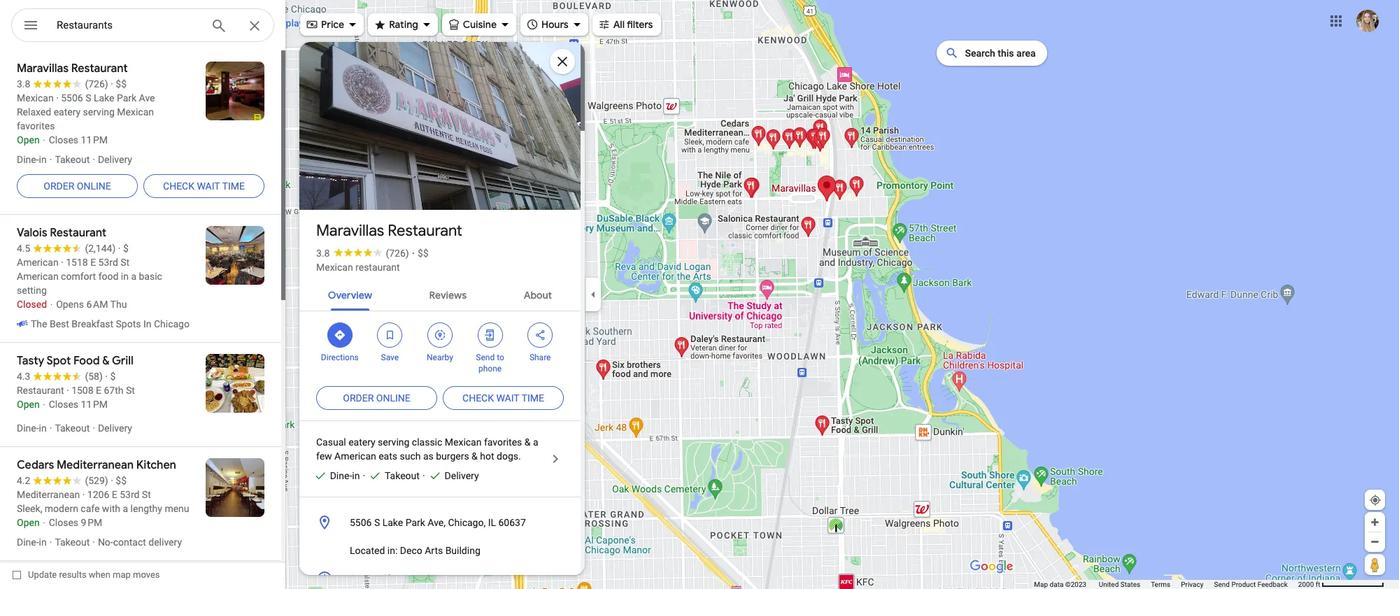 Task type: vqa. For each thing, say whether or not it's contained in the screenshot.
'Things'
no



Task type: locate. For each thing, give the bounding box(es) containing it.
product
[[1232, 581, 1257, 589]]

2000 ft button
[[1299, 581, 1385, 589]]

phone
[[479, 364, 502, 374]]

0 vertical spatial send
[[476, 353, 495, 363]]

privacy button
[[1182, 580, 1204, 589]]

0 vertical spatial order online link
[[17, 169, 138, 203]]

located in: deco arts building
[[350, 545, 481, 556]]

about button
[[513, 277, 564, 311]]

1 horizontal spatial time
[[522, 393, 545, 404]]

open
[[350, 573, 373, 584]]

2 horizontal spatial ·
[[423, 470, 425, 482]]

1 vertical spatial mexican
[[445, 437, 482, 448]]

few
[[316, 451, 332, 462]]

0 vertical spatial wait
[[197, 181, 220, 192]]

building
[[446, 545, 481, 556]]

eatery
[[349, 437, 376, 448]]

tab list containing overview
[[300, 277, 581, 311]]

0 vertical spatial order
[[44, 181, 74, 192]]

order inside maravillas restaurant main content
[[343, 393, 374, 404]]

0 horizontal spatial order online link
[[17, 169, 138, 203]]

0 vertical spatial check wait time link
[[143, 169, 265, 203]]

order online
[[44, 181, 111, 192], [343, 393, 411, 404]]

1 vertical spatial time
[[522, 393, 545, 404]]

0 horizontal spatial check wait time
[[163, 181, 245, 192]]

wait inside maravillas restaurant main content
[[497, 393, 520, 404]]

None field
[[57, 17, 199, 34]]

maravillas restaurant
[[316, 221, 463, 241]]

share
[[530, 353, 551, 363]]

726 reviews element
[[386, 248, 409, 259]]

hours
[[542, 18, 569, 31]]

0 vertical spatial mexican
[[316, 262, 353, 273]]

cuisine
[[463, 18, 497, 31]]

166 photos button
[[310, 175, 397, 199]]

0 vertical spatial check wait time
[[163, 181, 245, 192]]

online inside results for restaurants feed
[[77, 181, 111, 192]]

price button
[[300, 9, 364, 40]]

$$
[[418, 248, 429, 259]]

11 pm
[[414, 573, 441, 584]]

1 vertical spatial send
[[1215, 581, 1230, 589]]

order online inside results for restaurants feed
[[44, 181, 111, 192]]

(726)
[[386, 248, 409, 259]]

0 horizontal spatial order online
[[44, 181, 111, 192]]

wait
[[197, 181, 220, 192], [497, 393, 520, 404]]

1 horizontal spatial order
[[343, 393, 374, 404]]

footer
[[1035, 580, 1299, 589]]

0 vertical spatial &
[[525, 437, 531, 448]]

directions
[[321, 353, 359, 363]]

1 horizontal spatial send
[[1215, 581, 1230, 589]]

time
[[222, 181, 245, 192], [522, 393, 545, 404]]

casual eatery serving classic mexican favorites & a few american eats such as burgers & hot dogs.
[[316, 437, 539, 462]]

· inside offers delivery group
[[423, 470, 425, 482]]

send up phone at the left bottom of page
[[476, 353, 495, 363]]

Restaurants field
[[11, 8, 274, 43]]

all
[[614, 18, 625, 31]]

google account: michelle dermenjian  
(michelle.dermenjian@adept.ai) image
[[1357, 10, 1380, 32]]

check wait time link inside maravillas restaurant main content
[[443, 381, 564, 415]]

0 horizontal spatial check wait time link
[[143, 169, 265, 203]]

arts
[[425, 545, 443, 556]]

about
[[524, 289, 552, 302]]

1 horizontal spatial check wait time
[[463, 393, 545, 404]]

1 vertical spatial order
[[343, 393, 374, 404]]

check wait time link
[[143, 169, 265, 203], [443, 381, 564, 415]]

0 vertical spatial check
[[163, 181, 195, 192]]

1 vertical spatial online
[[376, 393, 411, 404]]

1 horizontal spatial check wait time link
[[443, 381, 564, 415]]

check wait time inside maravillas restaurant main content
[[463, 393, 545, 404]]

mexican down 3.8
[[316, 262, 353, 273]]

· right in
[[363, 470, 365, 482]]

time inside results for restaurants feed
[[222, 181, 245, 192]]

order online for order online link within results for restaurants feed
[[44, 181, 111, 192]]

states
[[1121, 581, 1141, 589]]

check wait time inside results for restaurants feed
[[163, 181, 245, 192]]

favorites
[[484, 437, 522, 448]]

1 horizontal spatial online
[[376, 393, 411, 404]]

deco
[[400, 545, 423, 556]]

· down "as" at bottom
[[423, 470, 425, 482]]

this
[[998, 48, 1015, 59]]

information for maravillas restaurant region
[[300, 509, 581, 589]]

1 vertical spatial check wait time link
[[443, 381, 564, 415]]

order for order online link inside maravillas restaurant main content
[[343, 393, 374, 404]]

overview
[[328, 289, 372, 302]]

0 horizontal spatial wait
[[197, 181, 220, 192]]

1 vertical spatial check wait time
[[463, 393, 545, 404]]

0 horizontal spatial time
[[222, 181, 245, 192]]

0 horizontal spatial &
[[472, 451, 478, 462]]

0 horizontal spatial send
[[476, 353, 495, 363]]

to
[[497, 353, 505, 363]]

online inside maravillas restaurant main content
[[376, 393, 411, 404]]

0 horizontal spatial online
[[77, 181, 111, 192]]

1 horizontal spatial check
[[463, 393, 494, 404]]

check inside results for restaurants feed
[[163, 181, 195, 192]]

wait for check wait time link inside results for restaurants feed
[[197, 181, 220, 192]]

 hours
[[526, 16, 569, 32]]

1 vertical spatial check
[[463, 393, 494, 404]]

0 vertical spatial online
[[77, 181, 111, 192]]

wait inside results for restaurants feed
[[197, 181, 220, 192]]


[[526, 16, 539, 32]]

footer containing map data ©2023
[[1035, 580, 1299, 589]]

mexican
[[316, 262, 353, 273], [445, 437, 482, 448]]

0 horizontal spatial check
[[163, 181, 195, 192]]

collapse side panel image
[[586, 287, 601, 302]]

check wait time
[[163, 181, 245, 192], [463, 393, 545, 404]]

order online link inside results for restaurants feed
[[17, 169, 138, 203]]

send for send to phone
[[476, 353, 495, 363]]

serving
[[378, 437, 410, 448]]

s
[[374, 517, 380, 528]]

0 horizontal spatial ·
[[363, 470, 365, 482]]

mexican up burgers
[[445, 437, 482, 448]]

&
[[525, 437, 531, 448], [472, 451, 478, 462]]

©2023
[[1066, 581, 1087, 589]]

 rating
[[374, 16, 418, 32]]

1 horizontal spatial mexican
[[445, 437, 482, 448]]

· inside offers takeout group
[[363, 470, 365, 482]]

0 horizontal spatial order
[[44, 181, 74, 192]]

online for order online link within results for restaurants feed
[[77, 181, 111, 192]]

mexican inside "casual eatery serving classic mexican favorites & a few american eats such as burgers & hot dogs."
[[445, 437, 482, 448]]

order online inside maravillas restaurant main content
[[343, 393, 411, 404]]

order inside results for restaurants feed
[[44, 181, 74, 192]]

send
[[476, 353, 495, 363], [1215, 581, 1230, 589]]

1 horizontal spatial &
[[525, 437, 531, 448]]

actions for maravillas restaurant region
[[300, 311, 581, 381]]

1 horizontal spatial order online
[[343, 393, 411, 404]]

1 vertical spatial wait
[[497, 393, 520, 404]]

offers delivery group
[[423, 469, 479, 483]]

takeout
[[385, 470, 420, 482]]

hours image
[[316, 570, 333, 587]]

united
[[1099, 581, 1119, 589]]

1 vertical spatial order online link
[[316, 381, 437, 415]]

online
[[77, 181, 111, 192], [376, 393, 411, 404]]

& left hot in the bottom of the page
[[472, 451, 478, 462]]

· left price: moderate "element" at left top
[[412, 248, 415, 259]]

3.8 stars image
[[330, 248, 386, 257]]

send for send product feedback
[[1215, 581, 1230, 589]]

restaurant
[[388, 221, 463, 241]]

none field inside restaurants field
[[57, 17, 199, 34]]

send to phone
[[476, 353, 505, 374]]

order
[[44, 181, 74, 192], [343, 393, 374, 404]]

tab list
[[300, 277, 581, 311]]

5506 s lake park ave, chicago, il 60637 button
[[300, 509, 581, 537]]

· for delivery
[[423, 470, 425, 482]]

2000
[[1299, 581, 1315, 589]]

check for order online link within results for restaurants feed
[[163, 181, 195, 192]]

order online link
[[17, 169, 138, 203], [316, 381, 437, 415]]

serves dine-in group
[[308, 469, 360, 483]]

ave,
[[428, 517, 446, 528]]

 search field
[[11, 8, 274, 45]]

· $$
[[412, 248, 429, 259]]

time inside maravillas restaurant main content
[[522, 393, 545, 404]]

in
[[352, 470, 360, 482]]

& left 'a'
[[525, 437, 531, 448]]

check inside maravillas restaurant main content
[[463, 393, 494, 404]]

data
[[1050, 581, 1064, 589]]

send inside send product feedback button
[[1215, 581, 1230, 589]]

166 photos
[[335, 181, 391, 194]]

check
[[163, 181, 195, 192], [463, 393, 494, 404]]

0 horizontal spatial mexican
[[316, 262, 353, 273]]

·
[[412, 248, 415, 259], [363, 470, 365, 482], [423, 470, 425, 482]]

send inside send to phone
[[476, 353, 495, 363]]

united states
[[1099, 581, 1141, 589]]

search this area button
[[938, 41, 1048, 66]]

send left product
[[1215, 581, 1230, 589]]

1 horizontal spatial wait
[[497, 393, 520, 404]]

online for order online link inside maravillas restaurant main content
[[376, 393, 411, 404]]

show your location image
[[1370, 494, 1382, 507]]

show open hours for the week image
[[453, 573, 466, 585]]

0 vertical spatial order online
[[44, 181, 111, 192]]

check wait time link inside results for restaurants feed
[[143, 169, 265, 203]]

1 horizontal spatial order online link
[[316, 381, 437, 415]]

3.8
[[316, 248, 330, 259]]

1 vertical spatial order online
[[343, 393, 411, 404]]

0 vertical spatial time
[[222, 181, 245, 192]]



Task type: describe. For each thing, give the bounding box(es) containing it.

[[598, 16, 611, 32]]

price
[[321, 18, 344, 31]]

open ⋅ closes 11 pm
[[350, 573, 441, 584]]

check wait time link for order online link within results for restaurants feed
[[143, 169, 265, 203]]

5506 s lake park ave, chicago, il 60637
[[350, 517, 526, 528]]

search this area
[[966, 48, 1036, 59]]

located in: deco arts building button
[[300, 537, 581, 565]]

 all filters
[[598, 16, 653, 32]]

order online for order online link inside maravillas restaurant main content
[[343, 393, 411, 404]]

area
[[1017, 48, 1036, 59]]

⋅
[[375, 573, 380, 584]]

photos
[[357, 181, 391, 194]]

located
[[350, 545, 385, 556]]

price: moderate element
[[418, 248, 429, 259]]

moves
[[133, 570, 160, 580]]

Update results when map moves checkbox
[[13, 566, 160, 584]]

classic
[[412, 437, 443, 448]]

map
[[1035, 581, 1049, 589]]

a
[[533, 437, 539, 448]]

check for order online link inside maravillas restaurant main content
[[463, 393, 494, 404]]

feedback
[[1258, 581, 1289, 589]]

mexican inside button
[[316, 262, 353, 273]]

overview button
[[317, 277, 384, 311]]

such
[[400, 451, 421, 462]]


[[534, 328, 547, 343]]

update
[[28, 570, 57, 580]]

wait for check wait time link in the maravillas restaurant main content
[[497, 393, 520, 404]]

il
[[488, 517, 496, 528]]

privacy
[[1182, 581, 1204, 589]]

burgers
[[436, 451, 469, 462]]

lake
[[383, 517, 403, 528]]

casual
[[316, 437, 346, 448]]

zoom out image
[[1371, 537, 1381, 547]]

filters
[[627, 18, 653, 31]]

166
[[335, 181, 354, 194]]

check wait time link for order online link inside maravillas restaurant main content
[[443, 381, 564, 415]]

order online link inside maravillas restaurant main content
[[316, 381, 437, 415]]


[[434, 328, 447, 343]]

restaurant
[[356, 262, 400, 273]]

zoom in image
[[1371, 517, 1381, 528]]

1 vertical spatial &
[[472, 451, 478, 462]]

google maps element
[[0, 0, 1400, 589]]

hot
[[480, 451, 495, 462]]

maravillas
[[316, 221, 384, 241]]

send product feedback button
[[1215, 580, 1289, 589]]

rating
[[389, 18, 418, 31]]

united states button
[[1099, 580, 1141, 589]]

in:
[[388, 545, 398, 556]]

show street view coverage image
[[1366, 554, 1386, 575]]

send product feedback
[[1215, 581, 1289, 589]]

map
[[113, 570, 131, 580]]

nearby
[[427, 353, 454, 363]]

 button
[[11, 8, 50, 45]]

chicago,
[[448, 517, 486, 528]]


[[22, 15, 39, 35]]

terms
[[1152, 581, 1171, 589]]

ft
[[1316, 581, 1321, 589]]

reviews
[[430, 289, 467, 302]]

map data ©2023
[[1035, 581, 1089, 589]]

delivery
[[445, 470, 479, 482]]

time for order online link within results for restaurants feed
[[222, 181, 245, 192]]

· for takeout
[[363, 470, 365, 482]]

mexican restaurant button
[[316, 260, 400, 274]]

mexican restaurant
[[316, 262, 400, 273]]

offers takeout group
[[363, 469, 420, 483]]

when
[[89, 570, 110, 580]]

update results when map moves
[[28, 570, 160, 580]]

american
[[335, 451, 376, 462]]

time for order online link inside maravillas restaurant main content
[[522, 393, 545, 404]]


[[334, 328, 346, 343]]

maravillas restaurant main content
[[291, 42, 589, 589]]

1 horizontal spatial ·
[[412, 248, 415, 259]]

60637
[[499, 517, 526, 528]]

footer inside the google maps "element"
[[1035, 580, 1299, 589]]

dine-
[[330, 470, 352, 482]]

order for order online link within results for restaurants feed
[[44, 181, 74, 192]]


[[384, 328, 396, 343]]

2000 ft
[[1299, 581, 1321, 589]]

results
[[59, 570, 87, 580]]

reviews button
[[418, 277, 478, 311]]

eats
[[379, 451, 398, 462]]

cuisine button
[[442, 9, 517, 40]]

5506
[[350, 517, 372, 528]]

results for restaurants feed
[[0, 50, 286, 589]]

tab list inside maravillas restaurant main content
[[300, 277, 581, 311]]

terms button
[[1152, 580, 1171, 589]]


[[374, 16, 386, 32]]

as
[[423, 451, 434, 462]]

park
[[406, 517, 425, 528]]

dine-in
[[330, 470, 360, 482]]

search
[[966, 48, 996, 59]]

photo of maravillas restaurant image
[[291, 42, 589, 210]]


[[484, 328, 497, 343]]



